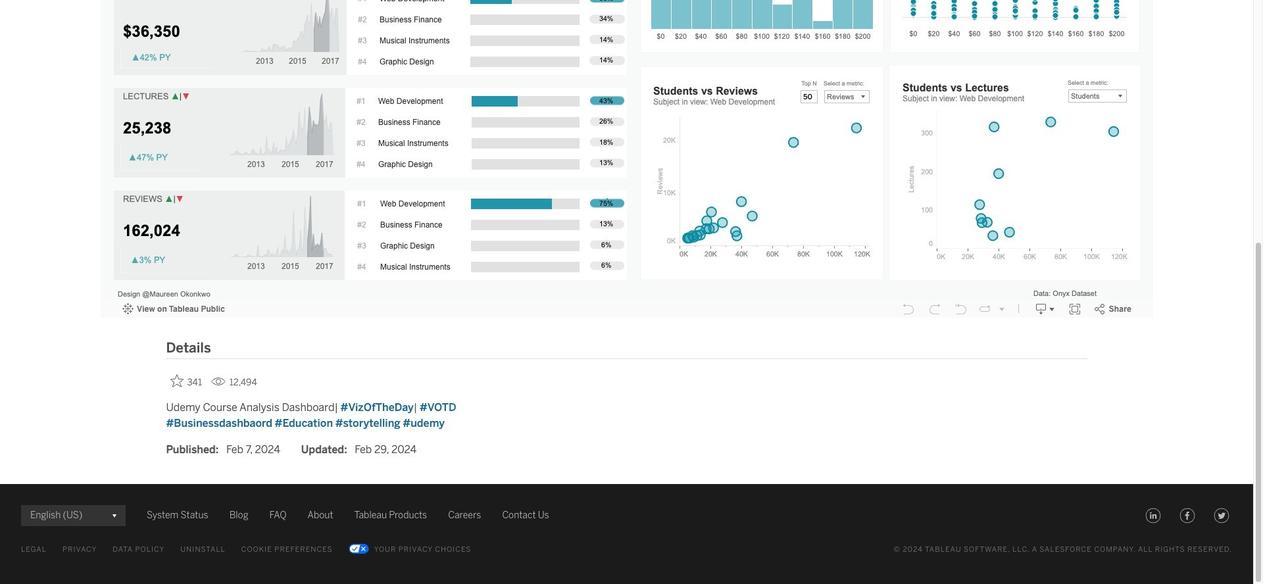Task type: locate. For each thing, give the bounding box(es) containing it.
selected language element
[[30, 505, 116, 526]]



Task type: vqa. For each thing, say whether or not it's contained in the screenshot.
SALESFORCE LOGO
no



Task type: describe. For each thing, give the bounding box(es) containing it.
Add Favorite button
[[166, 370, 206, 392]]

add favorite image
[[170, 374, 183, 387]]



